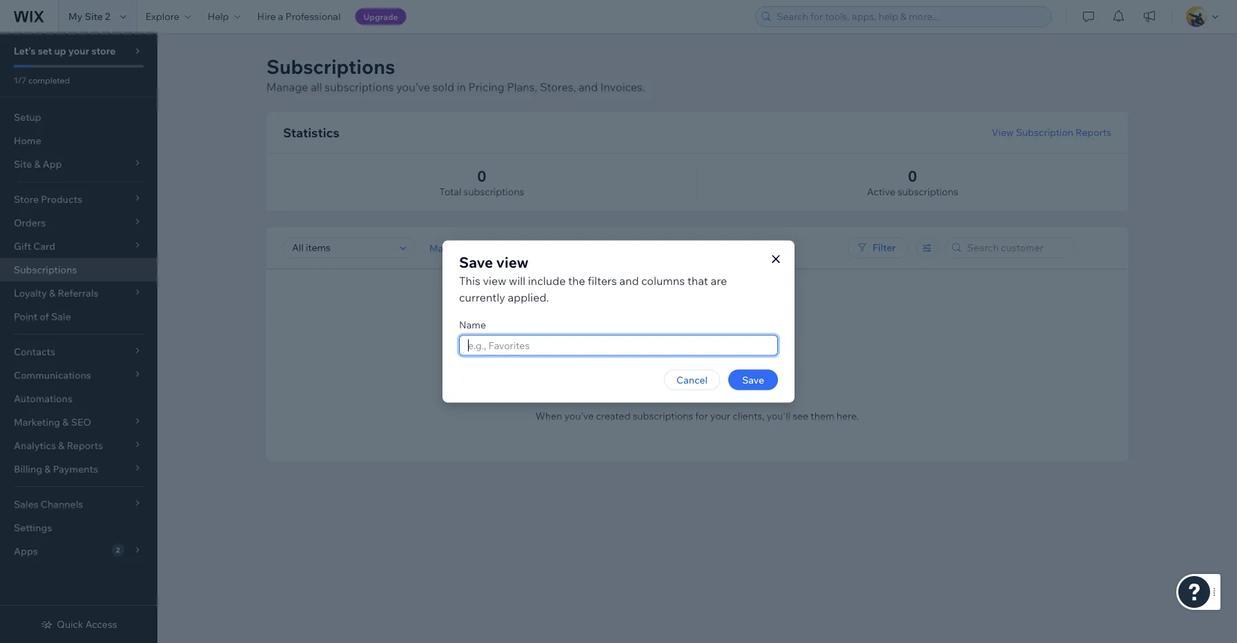 Task type: describe. For each thing, give the bounding box(es) containing it.
subscriptions inside 0 active subscriptions
[[898, 186, 958, 198]]

name
[[459, 319, 486, 331]]

upgrade button
[[355, 8, 406, 25]]

subscriptions for subscriptions
[[14, 264, 77, 276]]

access
[[85, 619, 117, 631]]

that
[[687, 274, 708, 288]]

filters
[[588, 274, 617, 288]]

1/7
[[14, 75, 26, 85]]

cancel button
[[664, 370, 720, 390]]

sale
[[51, 311, 71, 323]]

explore
[[146, 10, 179, 22]]

statistics
[[283, 125, 339, 140]]

settings
[[14, 522, 52, 534]]

set
[[38, 45, 52, 57]]

subscriptions inside nothing to show yet when you've created subscriptions for your clients, you'll see them here.
[[633, 410, 693, 422]]

when
[[536, 410, 562, 422]]

site
[[85, 10, 103, 22]]

view
[[992, 126, 1014, 138]]

yet
[[734, 389, 751, 403]]

created
[[596, 410, 631, 422]]

for
[[696, 410, 708, 422]]

Search for tools, apps, help & more... field
[[773, 7, 1047, 26]]

pricing
[[469, 80, 505, 94]]

help button
[[199, 0, 249, 33]]

1 vertical spatial view
[[483, 274, 506, 288]]

upgrade
[[363, 11, 398, 22]]

are
[[711, 274, 727, 288]]

let's
[[14, 45, 36, 57]]

cancel
[[677, 374, 708, 386]]

of
[[40, 311, 49, 323]]

reports
[[1076, 126, 1112, 138]]

quick access button
[[40, 619, 117, 631]]

hire a professional
[[257, 10, 341, 22]]

store
[[91, 45, 116, 57]]

0 active subscriptions
[[867, 167, 958, 198]]

show
[[702, 389, 732, 403]]

stores,
[[540, 80, 576, 94]]

a
[[278, 10, 283, 22]]

subscriptions for subscriptions manage all subscriptions you've sold in pricing plans, stores, and invoices.
[[267, 54, 395, 78]]

manage
[[267, 80, 308, 94]]

home
[[14, 135, 41, 147]]

my site 2
[[68, 10, 110, 22]]

see
[[793, 410, 809, 422]]

and inside save view this view will include the filters and columns that are currently applied.
[[620, 274, 639, 288]]

Name field
[[464, 336, 773, 355]]

professional
[[286, 10, 341, 22]]

and inside subscriptions manage all subscriptions you've sold in pricing plans, stores, and invoices.
[[579, 80, 598, 94]]

nothing to show yet when you've created subscriptions for your clients, you'll see them here.
[[536, 389, 859, 422]]

Unsaved view field
[[288, 238, 396, 258]]

subscription
[[1016, 126, 1074, 138]]

point
[[14, 311, 38, 323]]

save for save
[[742, 374, 764, 386]]

0 for 0 total subscriptions
[[477, 167, 487, 185]]

up
[[54, 45, 66, 57]]



Task type: locate. For each thing, give the bounding box(es) containing it.
subscriptions down nothing
[[633, 410, 693, 422]]

1 0 from the left
[[477, 167, 487, 185]]

0 horizontal spatial your
[[68, 45, 89, 57]]

2 0 from the left
[[908, 167, 917, 185]]

clients,
[[733, 410, 765, 422]]

subscriptions inside subscriptions manage all subscriptions you've sold in pricing plans, stores, and invoices.
[[267, 54, 395, 78]]

view up currently
[[483, 274, 506, 288]]

currently
[[459, 290, 505, 304]]

your right "up"
[[68, 45, 89, 57]]

1/7 completed
[[14, 75, 70, 85]]

0
[[477, 167, 487, 185], [908, 167, 917, 185]]

your
[[68, 45, 89, 57], [710, 410, 731, 422]]

1 vertical spatial your
[[710, 410, 731, 422]]

1 horizontal spatial and
[[620, 274, 639, 288]]

0 inside 0 active subscriptions
[[908, 167, 917, 185]]

this
[[459, 274, 480, 288]]

you've inside nothing to show yet when you've created subscriptions for your clients, you'll see them here.
[[564, 410, 594, 422]]

0 horizontal spatial save
[[459, 253, 493, 272]]

0 horizontal spatial 0
[[477, 167, 487, 185]]

help
[[208, 10, 229, 22]]

save up yet
[[742, 374, 764, 386]]

point of sale link
[[0, 305, 157, 329]]

save up this
[[459, 253, 493, 272]]

0 vertical spatial and
[[579, 80, 598, 94]]

subscriptions up all
[[267, 54, 395, 78]]

your inside sidebar element
[[68, 45, 89, 57]]

plans,
[[507, 80, 538, 94]]

and
[[579, 80, 598, 94], [620, 274, 639, 288]]

0 vertical spatial your
[[68, 45, 89, 57]]

0 inside the 0 total subscriptions
[[477, 167, 487, 185]]

the
[[568, 274, 585, 288]]

1 horizontal spatial 0
[[908, 167, 917, 185]]

save
[[459, 253, 493, 272], [742, 374, 764, 386]]

your inside nothing to show yet when you've created subscriptions for your clients, you'll see them here.
[[710, 410, 731, 422]]

1 horizontal spatial you've
[[564, 410, 594, 422]]

let's set up your store
[[14, 45, 116, 57]]

1 horizontal spatial subscriptions
[[267, 54, 395, 78]]

all
[[311, 80, 322, 94]]

sold
[[433, 80, 454, 94]]

subscriptions inside subscriptions manage all subscriptions you've sold in pricing plans, stores, and invoices.
[[325, 80, 394, 94]]

1 vertical spatial and
[[620, 274, 639, 288]]

you've left sold
[[397, 80, 430, 94]]

you've inside subscriptions manage all subscriptions you've sold in pricing plans, stores, and invoices.
[[397, 80, 430, 94]]

you've right when
[[564, 410, 594, 422]]

0 vertical spatial you've
[[397, 80, 430, 94]]

0 horizontal spatial and
[[579, 80, 598, 94]]

0 horizontal spatial subscriptions
[[14, 264, 77, 276]]

in
[[457, 80, 466, 94]]

1 vertical spatial subscriptions
[[14, 264, 77, 276]]

nothing
[[643, 389, 686, 403]]

hire
[[257, 10, 276, 22]]

to
[[689, 389, 700, 403]]

subscriptions inside the 0 total subscriptions
[[464, 186, 524, 198]]

0 vertical spatial save
[[459, 253, 493, 272]]

and right 'filters'
[[620, 274, 639, 288]]

and right stores,
[[579, 80, 598, 94]]

include
[[528, 274, 566, 288]]

save inside save view this view will include the filters and columns that are currently applied.
[[459, 253, 493, 272]]

subscriptions manage all subscriptions you've sold in pricing plans, stores, and invoices.
[[267, 54, 645, 94]]

quick
[[57, 619, 83, 631]]

subscriptions
[[325, 80, 394, 94], [464, 186, 524, 198], [898, 186, 958, 198], [633, 410, 693, 422]]

1 horizontal spatial save
[[742, 374, 764, 386]]

home link
[[0, 129, 157, 153]]

active
[[867, 186, 896, 198]]

subscriptions inside sidebar element
[[14, 264, 77, 276]]

view up will
[[496, 253, 529, 272]]

applied.
[[508, 290, 549, 304]]

save inside button
[[742, 374, 764, 386]]

subscriptions right all
[[325, 80, 394, 94]]

0 horizontal spatial you've
[[397, 80, 430, 94]]

1 vertical spatial you've
[[564, 410, 594, 422]]

view subscription reports
[[992, 126, 1112, 138]]

0 vertical spatial view
[[496, 253, 529, 272]]

2
[[105, 10, 110, 22]]

subscriptions up of
[[14, 264, 77, 276]]

1 horizontal spatial your
[[710, 410, 731, 422]]

here.
[[837, 410, 859, 422]]

view subscription reports button
[[992, 126, 1112, 139]]

completed
[[28, 75, 70, 85]]

your right for
[[710, 410, 731, 422]]

my
[[68, 10, 83, 22]]

columns
[[641, 274, 685, 288]]

invoices.
[[601, 80, 645, 94]]

settings link
[[0, 516, 157, 540]]

them
[[811, 410, 834, 422]]

save view this view will include the filters and columns that are currently applied.
[[459, 253, 727, 304]]

hire a professional link
[[249, 0, 349, 33]]

subscriptions link
[[0, 258, 157, 282]]

subscriptions
[[267, 54, 395, 78], [14, 264, 77, 276]]

sidebar element
[[0, 33, 157, 644]]

save for save view this view will include the filters and columns that are currently applied.
[[459, 253, 493, 272]]

0 total subscriptions
[[440, 167, 524, 198]]

1 vertical spatial save
[[742, 374, 764, 386]]

automations link
[[0, 387, 157, 411]]

save button
[[728, 370, 778, 390]]

total
[[440, 186, 461, 198]]

setup
[[14, 111, 41, 123]]

Search customer field
[[963, 238, 1071, 258]]

view
[[496, 253, 529, 272], [483, 274, 506, 288]]

filter
[[873, 242, 896, 254]]

subscriptions right active
[[898, 186, 958, 198]]

automations
[[14, 393, 72, 405]]

filter button
[[848, 238, 909, 258]]

you've
[[397, 80, 430, 94], [564, 410, 594, 422]]

quick access
[[57, 619, 117, 631]]

0 for 0 active subscriptions
[[908, 167, 917, 185]]

subscriptions right total
[[464, 186, 524, 198]]

point of sale
[[14, 311, 71, 323]]

setup link
[[0, 106, 157, 129]]

0 vertical spatial subscriptions
[[267, 54, 395, 78]]

you'll
[[767, 410, 791, 422]]

will
[[509, 274, 526, 288]]



Task type: vqa. For each thing, say whether or not it's contained in the screenshot.
Sites
no



